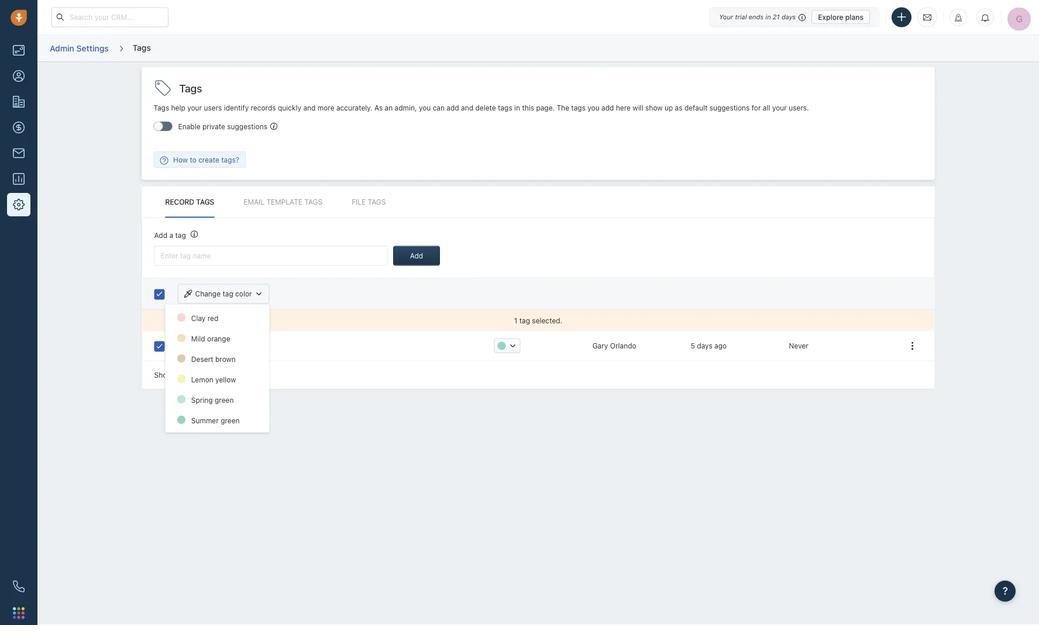 Task type: locate. For each thing, give the bounding box(es) containing it.
send email image
[[924, 12, 932, 22]]

5 days ago
[[691, 342, 727, 350]]

Search your CRM... text field
[[52, 7, 169, 27]]

all
[[763, 104, 771, 112]]

1 horizontal spatial to
[[202, 342, 208, 350]]

1 horizontal spatial add
[[410, 252, 423, 260]]

1 right of
[[209, 371, 212, 379]]

to for buy
[[202, 342, 208, 350]]

showing 1 - 1 of 1
[[154, 371, 212, 379]]

red
[[208, 314, 219, 323]]

0 horizontal spatial add
[[154, 231, 168, 239]]

you
[[419, 104, 431, 112], [588, 104, 600, 112]]

green for summer green
[[221, 417, 240, 425]]

as
[[676, 104, 683, 112]]

0 vertical spatial in
[[766, 13, 772, 21]]

1 vertical spatial suggestions
[[227, 123, 268, 131]]

change tag color button
[[178, 284, 270, 304]]

a
[[169, 231, 173, 239]]

Enter tag name text field
[[154, 246, 389, 266]]

freshworks switcher image
[[13, 608, 25, 620]]

tag
[[175, 231, 186, 239], [223, 290, 233, 298]]

add inside button
[[410, 252, 423, 260]]

0 vertical spatial green
[[215, 396, 234, 405]]

you left can
[[419, 104, 431, 112]]

admin
[[50, 43, 74, 53]]

and left 'more'
[[304, 104, 316, 112]]

more
[[318, 104, 335, 112]]

1 horizontal spatial days
[[782, 13, 796, 21]]

days right 5
[[698, 342, 713, 350]]

file tags
[[352, 198, 386, 206]]

21
[[773, 13, 780, 21]]

in left this
[[515, 104, 521, 112]]

tag inside button
[[223, 290, 233, 298]]

and
[[304, 104, 316, 112], [461, 104, 474, 112]]

1 vertical spatial to
[[202, 342, 208, 350]]

summer green
[[191, 417, 240, 425]]

ago
[[715, 342, 727, 350]]

green
[[215, 396, 234, 405], [221, 417, 240, 425]]

add a tag
[[154, 231, 186, 239]]

2 1 from the left
[[195, 371, 198, 379]]

phone image
[[13, 581, 25, 593]]

desert brown
[[191, 355, 236, 364]]

1 right -
[[195, 371, 198, 379]]

clay red
[[191, 314, 219, 323]]

you left here
[[588, 104, 600, 112]]

0 horizontal spatial your
[[188, 104, 202, 112]]

1 horizontal spatial add
[[602, 104, 615, 112]]

admin settings
[[50, 43, 109, 53]]

in left 21
[[766, 13, 772, 21]]

up
[[665, 104, 674, 112]]

when users add a tag, the crm will only suggest tags the user has created, plus default tags image
[[270, 123, 278, 130]]

0 vertical spatial tag
[[175, 231, 186, 239]]

suggestions left for
[[710, 104, 750, 112]]

how to create tags? link
[[154, 155, 245, 165]]

your right help in the left of the page
[[188, 104, 202, 112]]

how to create tags?
[[173, 156, 239, 164]]

lemon yellow
[[191, 376, 236, 384]]

will
[[633, 104, 644, 112]]

2 add from the left
[[602, 104, 615, 112]]

brown
[[215, 355, 236, 364]]

suggestions
[[710, 104, 750, 112], [227, 123, 268, 131]]

tags right the delete
[[498, 104, 513, 112]]

2 horizontal spatial 1
[[209, 371, 212, 379]]

green for spring green
[[215, 396, 234, 405]]

clay
[[191, 314, 206, 323]]

enable
[[178, 123, 201, 131]]

explore plans link
[[812, 10, 871, 24]]

gary
[[593, 342, 609, 350]]

to right how on the top left of the page
[[190, 156, 197, 164]]

0 horizontal spatial 1
[[185, 371, 188, 379]]

buy
[[210, 342, 223, 350]]

add right can
[[447, 104, 460, 112]]

1 horizontal spatial you
[[588, 104, 600, 112]]

add
[[447, 104, 460, 112], [602, 104, 615, 112]]

tags left help in the left of the page
[[154, 104, 169, 112]]

0 horizontal spatial you
[[419, 104, 431, 112]]

your
[[188, 104, 202, 112], [773, 104, 788, 112]]

help
[[171, 104, 186, 112]]

add for add a tag
[[154, 231, 168, 239]]

0 vertical spatial days
[[782, 13, 796, 21]]

0 horizontal spatial tags
[[498, 104, 513, 112]]

1 vertical spatial tag
[[223, 290, 233, 298]]

email template tags link
[[244, 187, 323, 218]]

tags down search your crm... text field
[[133, 43, 151, 52]]

and left the delete
[[461, 104, 474, 112]]

-
[[190, 371, 193, 379]]

3 1 from the left
[[209, 371, 212, 379]]

your right all
[[773, 104, 788, 112]]

0 horizontal spatial add
[[447, 104, 460, 112]]

0 horizontal spatial in
[[515, 104, 521, 112]]

tag right a at the top left of page
[[175, 231, 186, 239]]

0 vertical spatial to
[[190, 156, 197, 164]]

1 your from the left
[[188, 104, 202, 112]]

orlando
[[611, 342, 637, 350]]

1 horizontal spatial your
[[773, 104, 788, 112]]

file
[[352, 198, 366, 206]]

to
[[190, 156, 197, 164], [202, 342, 208, 350]]

0 horizontal spatial suggestions
[[227, 123, 268, 131]]

green right 'summer'
[[221, 417, 240, 425]]

0 vertical spatial suggestions
[[710, 104, 750, 112]]

1 1 from the left
[[185, 371, 188, 379]]

5
[[691, 342, 696, 350]]

2 tags from the left
[[572, 104, 586, 112]]

your
[[720, 13, 734, 21]]

gary orlando
[[593, 342, 637, 350]]

1 vertical spatial add
[[410, 252, 423, 260]]

spring green
[[191, 396, 234, 405]]

plans
[[846, 13, 864, 21]]

tags
[[498, 104, 513, 112], [572, 104, 586, 112]]

in
[[766, 13, 772, 21], [515, 104, 521, 112]]

2 and from the left
[[461, 104, 474, 112]]

tags help your users identify records quickly and more accurately. as an admin, you can add and delete tags in this page. the tags you add here will show up as default suggestions for all your users.
[[154, 104, 810, 112]]

1 horizontal spatial 1
[[195, 371, 198, 379]]

2 your from the left
[[773, 104, 788, 112]]

0 horizontal spatial tag
[[175, 231, 186, 239]]

1
[[185, 371, 188, 379], [195, 371, 198, 379], [209, 371, 212, 379]]

default
[[685, 104, 708, 112]]

0 horizontal spatial to
[[190, 156, 197, 164]]

enable private suggestions
[[178, 123, 268, 131]]

as
[[375, 104, 383, 112]]

1 left -
[[185, 371, 188, 379]]

add left here
[[602, 104, 615, 112]]

tags
[[133, 43, 151, 52], [180, 82, 202, 95], [154, 104, 169, 112], [196, 198, 214, 206], [305, 198, 323, 206], [368, 198, 386, 206]]

1 horizontal spatial tags
[[572, 104, 586, 112]]

users.
[[789, 104, 810, 112]]

create
[[199, 156, 220, 164]]

1 horizontal spatial and
[[461, 104, 474, 112]]

1 horizontal spatial in
[[766, 13, 772, 21]]

green down yellow
[[215, 396, 234, 405]]

1 vertical spatial green
[[221, 417, 240, 425]]

days right 21
[[782, 13, 796, 21]]

1 horizontal spatial tag
[[223, 290, 233, 298]]

tag left color
[[223, 290, 233, 298]]

lemon
[[191, 376, 214, 384]]

tags right the
[[572, 104, 586, 112]]

to left buy
[[202, 342, 208, 350]]

tags right "file"
[[368, 198, 386, 206]]

0 vertical spatial add
[[154, 231, 168, 239]]

1 vertical spatial days
[[698, 342, 713, 350]]

quickly
[[278, 104, 302, 112]]

0 horizontal spatial and
[[304, 104, 316, 112]]

suggestions down identify
[[227, 123, 268, 131]]



Task type: vqa. For each thing, say whether or not it's contained in the screenshot.
Field
no



Task type: describe. For each thing, give the bounding box(es) containing it.
the
[[557, 104, 570, 112]]

never
[[790, 342, 809, 350]]

explore plans
[[819, 13, 864, 21]]

trial
[[736, 13, 748, 21]]

admin,
[[395, 104, 417, 112]]

tags right template
[[305, 198, 323, 206]]

this
[[523, 104, 535, 112]]

record tags link
[[165, 187, 214, 218]]

record tags
[[165, 198, 214, 206]]

for
[[752, 104, 762, 112]]

admin settings link
[[49, 39, 109, 58]]

orange
[[207, 335, 230, 343]]

records
[[251, 104, 276, 112]]

ends
[[749, 13, 764, 21]]

settings
[[76, 43, 109, 53]]

page.
[[537, 104, 555, 112]]

showing
[[154, 371, 183, 379]]

how
[[173, 156, 188, 164]]

users
[[204, 104, 222, 112]]

likely
[[181, 342, 200, 350]]

mild
[[191, 335, 205, 343]]

change tag color
[[195, 290, 252, 298]]

tags up help in the left of the page
[[180, 82, 202, 95]]

phone element
[[7, 576, 30, 599]]

change
[[195, 290, 221, 298]]

yellow
[[216, 376, 236, 384]]

show
[[646, 104, 663, 112]]

color
[[235, 290, 252, 298]]

email
[[244, 198, 265, 206]]

0 horizontal spatial days
[[698, 342, 713, 350]]

of
[[200, 371, 207, 379]]

1 tags from the left
[[498, 104, 513, 112]]

file tags link
[[352, 187, 386, 218]]

tags?
[[221, 156, 239, 164]]

here
[[616, 104, 631, 112]]

1 horizontal spatial suggestions
[[710, 104, 750, 112]]

record
[[165, 198, 194, 206]]

change tag color button
[[178, 284, 270, 304]]

delete
[[476, 104, 496, 112]]

1 and from the left
[[304, 104, 316, 112]]

1 add from the left
[[447, 104, 460, 112]]

mild orange
[[191, 335, 230, 343]]

your trial ends in 21 days
[[720, 13, 796, 21]]

template
[[267, 198, 303, 206]]

1 vertical spatial in
[[515, 104, 521, 112]]

likely to buy
[[181, 342, 223, 350]]

private
[[203, 123, 225, 131]]

2 you from the left
[[588, 104, 600, 112]]

add for add
[[410, 252, 423, 260]]

can
[[433, 104, 445, 112]]

1 you from the left
[[419, 104, 431, 112]]

desert
[[191, 355, 213, 364]]

tags right record
[[196, 198, 214, 206]]

to for create
[[190, 156, 197, 164]]

summer
[[191, 417, 219, 425]]

identify
[[224, 104, 249, 112]]

spring
[[191, 396, 213, 405]]

email template tags
[[244, 198, 323, 206]]

accurately.
[[337, 104, 373, 112]]

an
[[385, 104, 393, 112]]

explore
[[819, 13, 844, 21]]

add button
[[393, 246, 440, 266]]



